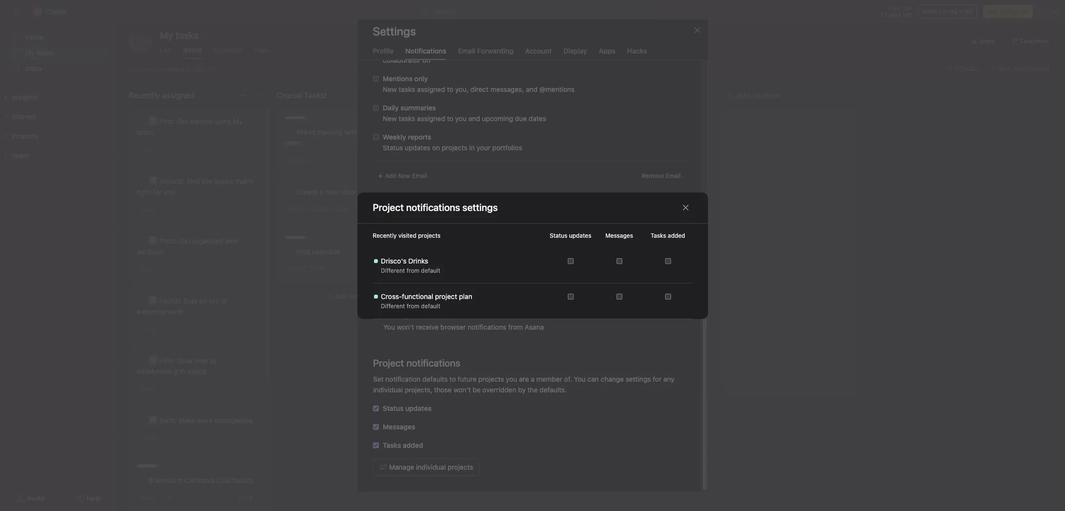 Task type: describe. For each thing, give the bounding box(es) containing it.
1 vertical spatial find
[[297, 248, 310, 256]]

for inside set notification defaults to future projects you are a member of. you can change settings for any individual projects, those won't be overridden by the defaults.
[[653, 376, 661, 384]]

add task image for do next week
[[535, 92, 543, 99]]

1 vertical spatial add task
[[335, 292, 363, 301]]

nothing
[[383, 312, 409, 320]]

oct 30 for 1️⃣ first: get started using my tasks
[[139, 146, 158, 153]]

you inside set notification defaults to future projects you are a member of. you can change settings for any individual projects, those won't be overridden by the defaults.
[[574, 376, 586, 384]]

future
[[458, 376, 476, 384]]

profile
[[373, 47, 394, 55]]

manage individual projects
[[389, 464, 473, 472]]

board
[[183, 46, 202, 54]]

set notification defaults to future projects you are a member of. you can change settings for any individual projects, those won't be overridden by the defaults.
[[373, 376, 674, 395]]

oct 30 button for 1️⃣ first: get started using my tasks
[[139, 146, 158, 153]]

6️⃣ sixth: make work manageable
[[149, 417, 253, 425]]

crucial tasks!
[[277, 91, 327, 100]]

2 add task image from the left
[[387, 92, 395, 99]]

mentions
[[487, 292, 516, 301]]

on inside new tasks assigned to you, @mentions, and completion notifications for tasks you're a collaborator on
[[422, 56, 430, 64]]

of
[[221, 297, 228, 305]]

0 horizontal spatial messages
[[383, 423, 415, 432]]

my
[[950, 8, 958, 15]]

projects,
[[405, 386, 432, 395]]

to inside task updates you'll be notified when there's a comment on a task you're following, you're assigned a task, or you're added as a collaborator to a task
[[480, 261, 487, 269]]

completed checkbox for brand meeting with the marketing team
[[283, 127, 295, 138]]

only for @mentions only
[[421, 281, 434, 289]]

as
[[426, 261, 433, 269]]

a right there's
[[479, 249, 483, 258]]

board link
[[183, 46, 202, 59]]

project notifications settings dialog
[[357, 193, 708, 319]]

assigned inside mentions only new tasks assigned to you, direct messages, and @mentions
[[417, 85, 445, 94]]

new inside button
[[398, 172, 410, 180]]

you'll
[[383, 249, 400, 258]]

get for started
[[177, 117, 188, 126]]

home link
[[6, 30, 111, 45]]

notified for only
[[412, 292, 436, 301]]

Toggle notify about status updates checkbox
[[568, 258, 574, 264]]

california
[[185, 477, 215, 485]]

1 horizontal spatial you're
[[547, 249, 566, 258]]

a left new on the top
[[319, 188, 323, 196]]

weekly
[[383, 133, 406, 141]]

oct for 1️⃣ first: get started using my tasks
[[139, 146, 149, 153]]

defaults.
[[539, 386, 567, 395]]

defaults
[[422, 376, 448, 384]]

task right the comment
[[532, 249, 545, 258]]

hacks
[[627, 47, 647, 55]]

0 vertical spatial 2024
[[353, 206, 368, 213]]

send
[[373, 220, 389, 228]]

completed image for create a new robot
[[283, 187, 295, 198]]

next week
[[437, 91, 473, 100]]

collaborator inside task updates you'll be notified when there's a comment on a task you're following, you're assigned a task, or you're added as a collaborator to a task
[[441, 261, 479, 269]]

oct for 4️⃣ fourth: stay on top of incoming work
[[139, 326, 149, 333]]

0 horizontal spatial status updates
[[383, 405, 431, 413]]

top
[[209, 297, 219, 305]]

add section button
[[721, 87, 783, 104]]

tasks added inside project notifications settings "dialog"
[[651, 232, 685, 239]]

5️⃣ fifth: save time by collaborating in asana
[[137, 357, 217, 376]]

what's in my trial?
[[923, 8, 973, 15]]

meeting
[[317, 128, 343, 136]]

tasks inside daily summaries new tasks assigned to you and upcoming due dates
[[398, 114, 415, 123]]

new inside new tasks assigned to you, @mentions, and completion notifications for tasks you're a collaborator on
[[383, 45, 397, 54]]

messages inside project notifications settings "dialog"
[[605, 232, 633, 239]]

assigned inside new tasks assigned to you, @mentions, and completion notifications for tasks you're a collaborator on
[[417, 45, 445, 54]]

home
[[25, 33, 44, 41]]

4️⃣
[[149, 297, 157, 305]]

default for drinks
[[421, 267, 440, 274]]

0 vertical spatial add task
[[483, 118, 511, 127]]

what's
[[923, 8, 942, 15]]

by inside set notification defaults to future projects you are a member of. you can change settings for any individual projects, those won't be overridden by the defaults.
[[518, 386, 526, 395]]

a left task,
[[651, 249, 655, 258]]

oct left 25
[[287, 157, 297, 164]]

notification
[[385, 376, 420, 384]]

you inside set notification defaults to future projects you are a member of. you can change settings for any individual projects, those won't be overridden by the defaults.
[[506, 376, 517, 384]]

send me browser notifications for…
[[373, 220, 484, 228]]

what's in my trial? button
[[918, 5, 978, 19]]

manage individual projects button
[[373, 459, 479, 477]]

2️⃣ second: find the layout that's right for you
[[137, 177, 253, 196]]

task left "cross-"
[[349, 292, 363, 301]]

0 vertical spatial add task button
[[431, 114, 555, 132]]

1 vertical spatial 2024
[[308, 266, 323, 273]]

different from default for functional
[[381, 303, 440, 310]]

hide sidebar image
[[13, 8, 20, 16]]

trial?
[[960, 8, 973, 15]]

add up "your"
[[483, 118, 496, 127]]

2 1 from the top
[[392, 206, 395, 213]]

Toggle notify about task creations checkbox
[[665, 294, 671, 300]]

today
[[287, 206, 304, 213]]

– for brand meeting with the marketing team
[[308, 157, 311, 164]]

added inside project notifications settings "dialog"
[[668, 232, 685, 239]]

completion
[[523, 45, 558, 54]]

0 horizontal spatial you're
[[383, 261, 403, 269]]

1 vertical spatial add task button
[[277, 288, 413, 305]]

you inside '@mentions only you'll be notified when someone mentions you'
[[518, 292, 529, 301]]

projects inside button
[[448, 464, 473, 472]]

Toggle notify about messages checkbox
[[616, 258, 622, 264]]

to inside set notification defaults to future projects you are a member of. you can change settings for any individual projects, those won't be overridden by the defaults.
[[449, 376, 456, 384]]

tasks inside mentions only new tasks assigned to you, direct messages, and @mentions
[[398, 85, 415, 94]]

1 horizontal spatial work
[[197, 417, 213, 425]]

first:
[[159, 117, 175, 126]]

3️⃣ third: get organized with sections
[[137, 237, 239, 256]]

1 button for brand meeting with the marketing team
[[390, 156, 405, 165]]

a right the comment
[[526, 249, 530, 258]]

be inside set notification defaults to future projects you are a member of. you can change settings for any individual projects, those won't be overridden by the defaults.
[[472, 386, 480, 395]]

project notifications settings
[[373, 202, 498, 213]]

status inside project notifications settings "dialog"
[[550, 232, 568, 239]]

drisco's drinks
[[381, 257, 428, 265]]

to inside new tasks assigned to you, @mentions, and completion notifications for tasks you're a collaborator on
[[447, 45, 453, 54]]

collaborator inside new tasks assigned to you, @mentions, and completion notifications for tasks you're a collaborator on
[[383, 56, 420, 64]]

objective
[[312, 248, 341, 256]]

Toggle notify about messages checkbox
[[616, 294, 622, 300]]

oct 30 button for 4️⃣ fourth: stay on top of incoming work
[[139, 326, 158, 333]]

a right as
[[435, 261, 439, 269]]

oct 30 for 3️⃣ third: get organized with sections
[[139, 266, 158, 273]]

you'll
[[383, 292, 400, 301]]

1 vertical spatial –
[[331, 206, 334, 213]]

oct 30 button for 3️⃣ third: get organized with sections
[[139, 266, 158, 273]]

1 for brand meeting with the marketing team
[[392, 157, 395, 164]]

share
[[979, 38, 995, 45]]

robot
[[340, 188, 357, 196]]

for inside the "2️⃣ second: find the layout that's right for you"
[[153, 188, 162, 196]]

stay
[[184, 297, 197, 305]]

completed checkbox for 2️⃣ second: find the layout that's right for you
[[135, 176, 147, 188]]

any
[[663, 376, 674, 384]]

be for you'll
[[402, 249, 410, 258]]

26
[[165, 495, 172, 502]]

are
[[519, 376, 529, 384]]

1 vertical spatial 24
[[151, 495, 158, 502]]

notifications settings
[[406, 202, 498, 213]]

1 button for find objective
[[390, 265, 405, 274]]

projects inside project notifications settings "dialog"
[[418, 232, 441, 239]]

added inside task updates you'll be notified when there's a comment on a task you're following, you're assigned a task, or you're added as a collaborator to a task
[[405, 261, 424, 269]]

settings
[[626, 376, 651, 384]]

visited
[[398, 232, 417, 239]]

there's
[[456, 249, 477, 258]]

project
[[435, 293, 457, 301]]

completed image for brainstorm california cola flavors
[[135, 475, 147, 487]]

30 for 6️⃣ sixth: make work manageable
[[151, 435, 158, 442]]

for…
[[470, 220, 484, 228]]

12:00am
[[305, 206, 329, 213]]

cola
[[216, 477, 230, 485]]

different for drisco's
[[381, 267, 405, 274]]

oct down 'board' link
[[195, 66, 204, 73]]

with inside the "3️⃣ third: get organized with sections"
[[225, 237, 239, 245]]

files link
[[255, 46, 269, 59]]

3️⃣
[[149, 237, 157, 245]]

0 vertical spatial jan
[[336, 206, 346, 213]]

your
[[476, 144, 490, 152]]

asana for from
[[525, 323, 544, 332]]

notifications inside nothing you won't receive browser notifications from asana
[[468, 323, 506, 332]]

my tasks
[[25, 49, 53, 57]]

add up project
[[385, 172, 396, 180]]

you, inside mentions only new tasks assigned to you, direct messages, and @mentions
[[455, 85, 468, 94]]

Toggle notify about task creations checkbox
[[665, 258, 671, 264]]

status inside weekly reports status updates on projects in your portfolios
[[383, 144, 403, 152]]

17
[[881, 11, 887, 19]]

my inside global element
[[25, 49, 35, 57]]

1 vertical spatial tasks
[[383, 442, 401, 450]]

completed image for 4️⃣ fourth: stay on top of incoming work
[[135, 296, 147, 307]]

on down 'board' link
[[186, 66, 193, 73]]

a inside set notification defaults to future projects you are a member of. you can change settings for any individual projects, those won't be overridden by the defaults.
[[531, 376, 534, 384]]

1️⃣
[[149, 117, 157, 126]]

completed image for 3️⃣ third: get organized with sections
[[135, 236, 147, 247]]

completed image for 6️⃣ sixth: make work manageable
[[135, 415, 147, 427]]

4️⃣ fourth: stay on top of incoming work
[[137, 297, 228, 316]]

and inside daily summaries new tasks assigned to you and upcoming due dates
[[468, 114, 480, 123]]

oct for 5️⃣ fifth: save time by collaborating in asana
[[139, 386, 149, 393]]

from for drinks
[[406, 267, 419, 274]]

share button
[[967, 35, 1000, 48]]

– for brainstorm california cola flavors
[[160, 495, 163, 502]]

create
[[297, 188, 318, 196]]

be for you'll
[[402, 292, 410, 301]]

on inside task updates you'll be notified when there's a comment on a task you're following, you're assigned a task, or you're added as a collaborator to a task
[[516, 249, 524, 258]]

today 12:00am – jan 1, 2024
[[287, 206, 368, 213]]

completed checkbox for 4️⃣ fourth: stay on top of incoming work
[[135, 296, 147, 307]]

you're
[[629, 45, 649, 54]]

add down objective on the left of the page
[[335, 292, 347, 301]]

calendar
[[214, 46, 243, 54]]

account
[[525, 47, 552, 55]]

task right last
[[142, 66, 154, 73]]

make
[[179, 417, 196, 425]]

task down the comment
[[494, 261, 507, 269]]

project
[[373, 202, 404, 213]]

reports
[[408, 133, 431, 141]]

oct 30 button for 2️⃣ second: find the layout that's right for you
[[139, 206, 158, 213]]

those
[[434, 386, 452, 395]]

0 horizontal spatial email
[[412, 172, 427, 180]]

organized
[[192, 237, 224, 245]]

recently visited projects
[[373, 232, 441, 239]]

do later
[[573, 91, 601, 100]]

projects inside set notification defaults to future projects you are a member of. you can change settings for any individual projects, those won't be overridden by the defaults.
[[478, 376, 504, 384]]

1 horizontal spatial 24
[[206, 66, 213, 73]]

tasks left hacks
[[611, 45, 627, 54]]

search button
[[418, 4, 651, 19]]

receive
[[416, 323, 439, 332]]

nothing you won't receive browser notifications from asana
[[383, 312, 544, 332]]

task left 'due'
[[497, 118, 511, 127]]

project notifications
[[373, 358, 460, 369]]

completed checkbox for create a new robot
[[283, 187, 295, 198]]

1 vertical spatial jan
[[287, 266, 297, 273]]



Task type: locate. For each thing, give the bounding box(es) containing it.
2 horizontal spatial –
[[331, 206, 334, 213]]

1 you, from the top
[[455, 45, 468, 54]]

trial
[[902, 4, 912, 12]]

in for 5️⃣ fifth: save time by collaborating in asana
[[180, 368, 185, 376]]

notifications
[[560, 45, 598, 54], [430, 220, 468, 228], [468, 323, 506, 332]]

30 for 1️⃣ first: get started using my tasks
[[151, 146, 158, 153]]

drinks
[[408, 257, 428, 265]]

0 vertical spatial notified
[[412, 249, 436, 258]]

0 horizontal spatial collaborator
[[383, 56, 420, 64]]

completed checkbox for 5️⃣ fifth: save time by collaborating in asana
[[135, 356, 147, 367]]

completed checkbox for find objective
[[283, 246, 295, 258]]

you inside the "2️⃣ second: find the layout that's right for you"
[[164, 188, 175, 196]]

you inside nothing you won't receive browser notifications from asana
[[383, 323, 395, 332]]

30 down incoming
[[151, 326, 158, 333]]

on down notifications in the left of the page
[[422, 56, 430, 64]]

different for cross-
[[381, 303, 405, 310]]

completed checkbox up jan 12, 2024 button
[[283, 246, 295, 258]]

0 horizontal spatial 2024
[[308, 266, 323, 273]]

time
[[194, 357, 208, 365]]

you left are at the left bottom
[[506, 376, 517, 384]]

24
[[206, 66, 213, 73], [151, 495, 158, 502]]

updates down projects,
[[405, 405, 431, 413]]

1 button up add new email button
[[390, 156, 405, 165]]

dates
[[529, 114, 546, 123]]

completed checkbox for 1️⃣ first: get started using my tasks
[[135, 116, 147, 128]]

close image
[[693, 26, 701, 34]]

invite
[[27, 495, 45, 503]]

3 add task image from the left
[[535, 92, 543, 99]]

find up 12,
[[297, 248, 310, 256]]

1 horizontal spatial –
[[308, 157, 311, 164]]

oct 30 down 1️⃣
[[139, 146, 158, 153]]

1 vertical spatial 1 button
[[390, 205, 405, 215]]

different from default for drinks
[[381, 267, 440, 274]]

1 horizontal spatial with
[[344, 128, 358, 136]]

4 oct 30 from the top
[[139, 326, 158, 333]]

be down future
[[472, 386, 480, 395]]

2 1 button from the top
[[390, 205, 405, 215]]

0 vertical spatial the
[[359, 128, 370, 136]]

for down 2️⃣
[[153, 188, 162, 196]]

the for marketing
[[359, 128, 370, 136]]

a down the comment
[[489, 261, 492, 269]]

by right time
[[210, 357, 217, 365]]

1 vertical spatial from
[[406, 303, 419, 310]]

the inside 'brand meeting with the marketing team'
[[359, 128, 370, 136]]

tasks down the home
[[37, 49, 53, 57]]

on inside weekly reports status updates on projects in your portfolios
[[432, 144, 440, 152]]

in down save
[[180, 368, 185, 376]]

completed image left 3️⃣
[[135, 236, 147, 247]]

completed checkbox left create
[[283, 187, 295, 198]]

notifications inside new tasks assigned to you, @mentions, and completion notifications for tasks you're a collaborator on
[[560, 45, 598, 54]]

you, inside new tasks assigned to you, @mentions, and completion notifications for tasks you're a collaborator on
[[455, 45, 468, 54]]

0 horizontal spatial individual
[[373, 386, 403, 395]]

and inside mentions only new tasks assigned to you, direct messages, and @mentions
[[526, 85, 537, 94]]

0 vertical spatial individual
[[373, 386, 403, 395]]

individual inside button
[[416, 464, 446, 472]]

3 30 from the top
[[151, 266, 158, 273]]

new inside daily summaries new tasks assigned to you and upcoming due dates
[[383, 114, 397, 123]]

2 different from default from the top
[[381, 303, 440, 310]]

30 for 2️⃣ second: find the layout that's right for you
[[151, 206, 158, 213]]

default down cross-functional project plan
[[421, 303, 440, 310]]

– left 26
[[160, 495, 163, 502]]

2 when from the top
[[437, 292, 454, 301]]

1 for find objective
[[392, 266, 395, 273]]

you inside daily summaries new tasks assigned to you and upcoming due dates
[[455, 114, 466, 123]]

when left plan
[[437, 292, 454, 301]]

when for there's
[[437, 249, 454, 258]]

0 horizontal spatial the
[[202, 177, 212, 186]]

add task image for recently assigned
[[239, 92, 246, 99]]

tasks down the mentions
[[398, 85, 415, 94]]

add left 'billing'
[[988, 8, 999, 15]]

completed checkbox left 4️⃣
[[135, 296, 147, 307]]

0 horizontal spatial tasks added
[[383, 442, 423, 450]]

you right mentions
[[518, 292, 529, 301]]

2 30 from the top
[[151, 206, 158, 213]]

0 horizontal spatial –
[[160, 495, 163, 502]]

0 horizontal spatial find
[[187, 177, 200, 186]]

1 vertical spatial individual
[[416, 464, 446, 472]]

default for functional
[[421, 303, 440, 310]]

different down drisco's at the left bottom
[[381, 267, 405, 274]]

individual down "set"
[[373, 386, 403, 395]]

sixth:
[[159, 417, 177, 425]]

notifications down notifications settings
[[430, 220, 468, 228]]

browser notifications
[[373, 200, 465, 211]]

started
[[190, 117, 212, 126]]

4 oct 30 button from the top
[[139, 326, 158, 333]]

1 when from the top
[[437, 249, 454, 258]]

0 vertical spatial –
[[308, 157, 311, 164]]

status updates up following,
[[550, 232, 591, 239]]

completed image up right on the left top
[[135, 176, 147, 188]]

and left account
[[509, 45, 521, 54]]

and left upcoming
[[468, 114, 480, 123]]

jan left 1,
[[336, 206, 346, 213]]

remove email
[[642, 172, 681, 180]]

comment
[[485, 249, 514, 258]]

2024 right 1,
[[353, 206, 368, 213]]

get for organized
[[179, 237, 191, 245]]

apps button
[[599, 47, 616, 60]]

inbox
[[25, 64, 42, 73]]

in inside button
[[943, 8, 948, 15]]

tasks inside project notifications settings "dialog"
[[651, 232, 666, 239]]

tasks inside 1️⃣ first: get started using my tasks
[[137, 128, 153, 136]]

oct 24 – 26
[[139, 495, 172, 502]]

2 oct 30 button from the top
[[139, 206, 158, 213]]

from down mentions
[[508, 323, 523, 332]]

completed image for brand meeting with the marketing team
[[283, 127, 295, 138]]

completed checkbox up right on the left top
[[135, 176, 147, 188]]

status
[[383, 144, 403, 152], [550, 232, 568, 239], [383, 405, 403, 413]]

0 vertical spatial when
[[437, 249, 454, 258]]

tasks inside my tasks link
[[37, 49, 53, 57]]

0 vertical spatial default
[[421, 267, 440, 274]]

2 horizontal spatial and
[[526, 85, 537, 94]]

find
[[187, 177, 200, 186], [297, 248, 310, 256]]

get inside 1️⃣ first: get started using my tasks
[[177, 117, 188, 126]]

browser right receive
[[440, 323, 466, 332]]

asana inside the 5️⃣ fifth: save time by collaborating in asana
[[187, 368, 206, 376]]

0 vertical spatial completed image
[[283, 127, 295, 138]]

notified inside '@mentions only you'll be notified when someone mentions you'
[[412, 292, 436, 301]]

1 vertical spatial default
[[421, 303, 440, 310]]

1 vertical spatial when
[[437, 292, 454, 301]]

completed checkbox up team in the left top of the page
[[283, 127, 295, 138]]

search
[[434, 7, 456, 16]]

projects
[[442, 144, 467, 152], [418, 232, 441, 239], [478, 376, 504, 384], [448, 464, 473, 472]]

completed image
[[135, 116, 147, 128], [135, 176, 147, 188], [283, 187, 295, 198], [135, 236, 147, 247], [135, 356, 147, 367], [135, 415, 147, 427], [135, 475, 147, 487]]

oct 30 for 4️⃣ fourth: stay on top of incoming work
[[139, 326, 158, 333]]

hacks button
[[627, 47, 647, 60]]

0 vertical spatial in
[[943, 8, 948, 15]]

30
[[151, 146, 158, 153], [151, 206, 158, 213], [151, 266, 158, 273], [151, 326, 158, 333], [151, 386, 158, 393], [151, 435, 158, 442]]

0 horizontal spatial and
[[468, 114, 480, 123]]

1 different from the top
[[381, 267, 405, 274]]

1 notified from the top
[[412, 249, 436, 258]]

portfolios
[[492, 144, 522, 152]]

oct left 26
[[139, 495, 149, 502]]

when for someone
[[437, 292, 454, 301]]

to right "do"
[[447, 85, 453, 94]]

only up cross-functional project plan
[[421, 281, 434, 289]]

recently
[[373, 232, 397, 239]]

oct 30 for 2️⃣ second: find the layout that's right for you
[[139, 206, 158, 213]]

2 you, from the top
[[455, 85, 468, 94]]

for inside new tasks assigned to you, @mentions, and completion notifications for tasks you're a collaborator on
[[600, 45, 609, 54]]

2 different from the top
[[381, 303, 405, 310]]

create a new robot
[[297, 188, 357, 196]]

different
[[381, 267, 405, 274], [381, 303, 405, 310]]

Toggle notify about status updates checkbox
[[568, 294, 574, 300]]

2 horizontal spatial email
[[666, 172, 681, 180]]

upcoming
[[482, 114, 513, 123]]

updates inside weekly reports status updates on projects in your portfolios
[[405, 144, 430, 152]]

someone
[[456, 292, 485, 301]]

you're left following,
[[547, 249, 566, 258]]

0 vertical spatial you
[[383, 323, 395, 332]]

different from default down drisco's drinks
[[381, 267, 440, 274]]

assigned up toggle notify about messages checkbox
[[621, 249, 649, 258]]

add left section
[[736, 91, 751, 100]]

following,
[[568, 249, 598, 258]]

2 vertical spatial in
[[180, 368, 185, 376]]

inbox link
[[6, 61, 111, 76]]

to up won't
[[449, 376, 456, 384]]

5 oct 30 button from the top
[[139, 386, 158, 393]]

by inside the 5️⃣ fifth: save time by collaborating in asana
[[210, 357, 217, 365]]

2 vertical spatial status
[[383, 405, 403, 413]]

2 vertical spatial notifications
[[468, 323, 506, 332]]

oct down 6️⃣
[[139, 435, 149, 442]]

account button
[[525, 47, 552, 60]]

in inside the 5️⃣ fifth: save time by collaborating in asana
[[180, 368, 185, 376]]

completed image for find objective
[[283, 246, 295, 258]]

6 oct 30 button from the top
[[139, 435, 158, 442]]

section
[[753, 91, 780, 100]]

mentions
[[383, 75, 412, 83]]

you right the "of." on the right of page
[[574, 376, 586, 384]]

tasks up the manage
[[383, 442, 401, 450]]

a inside new tasks assigned to you, @mentions, and completion notifications for tasks you're a collaborator on
[[650, 45, 654, 54]]

0 horizontal spatial work
[[167, 308, 183, 316]]

0 vertical spatial tasks
[[651, 232, 666, 239]]

30 for 5️⃣ fifth: save time by collaborating in asana
[[151, 386, 158, 393]]

tasks
[[398, 45, 415, 54], [611, 45, 627, 54], [37, 49, 53, 57], [398, 85, 415, 94], [398, 114, 415, 123], [137, 128, 153, 136]]

flavors
[[232, 477, 253, 485]]

settings
[[373, 24, 416, 38]]

add task button down jan 12, 2024
[[277, 288, 413, 305]]

0 horizontal spatial my
[[25, 49, 35, 57]]

completed checkbox for brainstorm california cola flavors
[[135, 475, 147, 487]]

layout
[[214, 177, 233, 186]]

add section
[[736, 91, 780, 100]]

30 down the sections
[[151, 266, 158, 273]]

by
[[210, 357, 217, 365], [518, 386, 526, 395]]

completed image for 2️⃣ second: find the layout that's right for you
[[135, 176, 147, 188]]

email
[[458, 47, 475, 55], [412, 172, 427, 180], [666, 172, 681, 180]]

my inside 1️⃣ first: get started using my tasks
[[233, 117, 242, 126]]

be inside task updates you'll be notified when there's a comment on a task you're following, you're assigned a task, or you're added as a collaborator to a task
[[402, 249, 410, 258]]

1 horizontal spatial status updates
[[550, 232, 591, 239]]

status updates inside project notifications settings "dialog"
[[550, 232, 591, 239]]

1 button
[[390, 156, 405, 165], [390, 205, 405, 215], [390, 265, 405, 274]]

1 horizontal spatial in
[[469, 144, 475, 152]]

0 horizontal spatial asana
[[187, 368, 206, 376]]

Completed checkbox
[[135, 116, 147, 128], [283, 127, 295, 138], [135, 176, 147, 188], [135, 236, 147, 247], [283, 246, 295, 258], [135, 415, 147, 427]]

oct down incoming
[[139, 326, 149, 333]]

30 down 6️⃣
[[151, 435, 158, 442]]

get inside the "3️⃣ third: get organized with sections"
[[179, 237, 191, 245]]

in for weekly reports status updates on projects in your portfolios
[[469, 144, 475, 152]]

2 vertical spatial from
[[508, 323, 523, 332]]

new inside mentions only new tasks assigned to you, direct messages, and @mentions
[[383, 85, 397, 94]]

to inside mentions only new tasks assigned to you, direct messages, and @mentions
[[447, 85, 453, 94]]

0 horizontal spatial jan
[[287, 266, 297, 273]]

task,
[[657, 249, 672, 258]]

completed image up team in the left top of the page
[[283, 127, 295, 138]]

3 1 from the top
[[392, 266, 395, 273]]

with inside 'brand meeting with the marketing team'
[[344, 128, 358, 136]]

2 notified from the top
[[412, 292, 436, 301]]

individual inside set notification defaults to future projects you are a member of. you can change settings for any individual projects, those won't be overridden by the defaults.
[[373, 386, 403, 395]]

5 oct 30 from the top
[[139, 386, 158, 393]]

messages,
[[490, 85, 524, 94]]

1 horizontal spatial 2024
[[353, 206, 368, 213]]

email right remove
[[666, 172, 681, 180]]

oct for 2️⃣ second: find the layout that's right for you
[[139, 206, 149, 213]]

in inside weekly reports status updates on projects in your portfolios
[[469, 144, 475, 152]]

display button
[[564, 47, 587, 60]]

6 oct 30 from the top
[[139, 435, 158, 442]]

updates up drinks
[[400, 238, 426, 246]]

completed checkbox left 1️⃣
[[135, 116, 147, 128]]

30 for 3️⃣ third: get organized with sections
[[151, 266, 158, 273]]

find objective
[[297, 248, 341, 256]]

manage
[[389, 464, 414, 472]]

1 oct 30 button from the top
[[139, 146, 158, 153]]

only inside mentions only new tasks assigned to you, direct messages, and @mentions
[[414, 75, 428, 83]]

oct 30 button down 1️⃣
[[139, 146, 158, 153]]

oct 30 button down incoming
[[139, 326, 158, 333]]

1 default from the top
[[421, 267, 440, 274]]

a right are at the left bottom
[[531, 376, 534, 384]]

be inside '@mentions only you'll be notified when someone mentions you'
[[402, 292, 410, 301]]

brand meeting with the marketing team
[[285, 128, 403, 147]]

0 horizontal spatial you
[[383, 323, 395, 332]]

oct 30
[[139, 146, 158, 153], [139, 206, 158, 213], [139, 266, 158, 273], [139, 326, 158, 333], [139, 386, 158, 393], [139, 435, 158, 442]]

2 horizontal spatial in
[[943, 8, 948, 15]]

you down next week
[[455, 114, 466, 123]]

by down are at the left bottom
[[518, 386, 526, 395]]

completed image up jan 12, 2024 button
[[283, 246, 295, 258]]

add task image down calendar link
[[239, 92, 246, 99]]

1 up me on the top of page
[[392, 206, 395, 213]]

3 1 button from the top
[[390, 265, 405, 274]]

1 vertical spatial notifications
[[430, 220, 468, 228]]

1 vertical spatial completed image
[[283, 246, 295, 258]]

1 oct 30 from the top
[[139, 146, 158, 153]]

2 vertical spatial and
[[468, 114, 480, 123]]

work
[[167, 308, 183, 316], [197, 417, 213, 425]]

when inside task updates you'll be notified when there's a comment on a task you're following, you're assigned a task, or you're added as a collaborator to a task
[[437, 249, 454, 258]]

1 vertical spatial the
[[202, 177, 212, 186]]

added left as
[[405, 261, 424, 269]]

2 vertical spatial added
[[403, 442, 423, 450]]

1 different from default from the top
[[381, 267, 440, 274]]

calendar link
[[214, 46, 243, 59]]

2 vertical spatial 1 button
[[390, 265, 405, 274]]

get right first:
[[177, 117, 188, 126]]

fourth:
[[159, 297, 182, 305]]

right
[[137, 188, 151, 196]]

27
[[313, 157, 320, 164]]

3 oct 30 from the top
[[139, 266, 158, 273]]

0 vertical spatial 24
[[206, 66, 213, 73]]

2 vertical spatial completed image
[[135, 296, 147, 307]]

the inside set notification defaults to future projects you are a member of. you can change settings for any individual projects, those won't be overridden by the defaults.
[[527, 386, 538, 395]]

notified down the @mentions
[[412, 292, 436, 301]]

added up the manage
[[403, 442, 423, 450]]

default down drinks
[[421, 267, 440, 274]]

different from default down functional
[[381, 303, 440, 310]]

0 horizontal spatial add task button
[[277, 288, 413, 305]]

0 vertical spatial 1 button
[[390, 156, 405, 165]]

to inside daily summaries new tasks assigned to you and upcoming due dates
[[447, 114, 453, 123]]

1 horizontal spatial you
[[574, 376, 586, 384]]

you
[[455, 114, 466, 123], [164, 188, 175, 196], [518, 292, 529, 301], [506, 376, 517, 384]]

notified for updates
[[412, 249, 436, 258]]

be right you'll
[[402, 249, 410, 258]]

1 up add new email button
[[392, 157, 395, 164]]

updates inside task updates you'll be notified when there's a comment on a task you're following, you're assigned a task, or you're added as a collaborator to a task
[[400, 238, 426, 246]]

Completed checkbox
[[283, 187, 295, 198], [135, 296, 147, 307], [135, 356, 147, 367], [135, 475, 147, 487]]

2 default from the top
[[421, 303, 440, 310]]

0 vertical spatial and
[[509, 45, 521, 54]]

search list box
[[418, 4, 651, 19]]

oct 30 button
[[139, 146, 158, 153], [139, 206, 158, 213], [139, 266, 158, 273], [139, 326, 158, 333], [139, 386, 158, 393], [139, 435, 158, 442]]

0 horizontal spatial by
[[210, 357, 217, 365]]

oct 30 for 5️⃣ fifth: save time by collaborating in asana
[[139, 386, 158, 393]]

1 horizontal spatial find
[[297, 248, 310, 256]]

close this dialog image
[[682, 204, 689, 212]]

1 horizontal spatial and
[[509, 45, 521, 54]]

add task button up "your"
[[431, 114, 555, 132]]

1 vertical spatial my
[[233, 117, 242, 126]]

add task image
[[239, 92, 246, 99], [387, 92, 395, 99], [535, 92, 543, 99]]

add new email button
[[373, 170, 431, 183]]

only for mentions only
[[414, 75, 428, 83]]

1 horizontal spatial add task image
[[387, 92, 395, 99]]

only up "do"
[[414, 75, 428, 83]]

get right third:
[[179, 237, 191, 245]]

1 horizontal spatial add task
[[483, 118, 511, 127]]

global element
[[0, 24, 117, 82]]

only inside '@mentions only you'll be notified when someone mentions you'
[[421, 281, 434, 289]]

0 horizontal spatial browser
[[402, 220, 428, 228]]

oct for 6️⃣ sixth: make work manageable
[[139, 435, 149, 442]]

completed image for 1️⃣ first: get started using my tasks
[[135, 116, 147, 128]]

daily summaries new tasks assigned to you and upcoming due dates
[[383, 104, 546, 123]]

to down the comment
[[480, 261, 487, 269]]

1 1 button from the top
[[390, 156, 405, 165]]

2 vertical spatial for
[[653, 376, 661, 384]]

5 30 from the top
[[151, 386, 158, 393]]

1 vertical spatial only
[[421, 281, 434, 289]]

add task left 'due'
[[483, 118, 511, 127]]

daily
[[383, 104, 399, 112]]

30 for 4️⃣ fourth: stay on top of incoming work
[[151, 326, 158, 333]]

1 horizontal spatial collaborator
[[441, 261, 479, 269]]

2 oct 30 from the top
[[139, 206, 158, 213]]

1 vertical spatial get
[[179, 237, 191, 245]]

0 horizontal spatial with
[[225, 237, 239, 245]]

email up browser notifications
[[412, 172, 427, 180]]

1 1 from the top
[[392, 157, 395, 164]]

1 vertical spatial browser
[[440, 323, 466, 332]]

1 horizontal spatial email
[[458, 47, 475, 55]]

notified up as
[[412, 249, 436, 258]]

1,
[[347, 206, 352, 213]]

asana inside nothing you won't receive browser notifications from asana
[[525, 323, 544, 332]]

0 horizontal spatial add task
[[335, 292, 363, 301]]

jan 12, 2024
[[287, 266, 323, 273]]

2 horizontal spatial you're
[[600, 249, 619, 258]]

completed image
[[283, 127, 295, 138], [283, 246, 295, 258], [135, 296, 147, 307]]

0 vertical spatial different from default
[[381, 267, 440, 274]]

the for layout
[[202, 177, 212, 186]]

team
[[285, 139, 301, 147]]

you're
[[547, 249, 566, 258], [600, 249, 619, 258], [383, 261, 403, 269]]

completed image for 5️⃣ fifth: save time by collaborating in asana
[[135, 356, 147, 367]]

overridden
[[482, 386, 516, 395]]

0 vertical spatial only
[[414, 75, 428, 83]]

email inside button
[[666, 172, 681, 180]]

2️⃣
[[149, 177, 157, 186]]

0 vertical spatial with
[[344, 128, 358, 136]]

and inside new tasks assigned to you, @mentions, and completion notifications for tasks you're a collaborator on
[[509, 45, 521, 54]]

from for functional
[[406, 303, 419, 310]]

functional
[[402, 293, 433, 301]]

0 vertical spatial collaborator
[[383, 56, 420, 64]]

drisco's
[[381, 257, 406, 265]]

brainstorm
[[149, 477, 183, 485]]

0 vertical spatial get
[[177, 117, 188, 126]]

work inside 4️⃣ fourth: stay on top of incoming work
[[167, 308, 183, 316]]

0 vertical spatial browser
[[402, 220, 428, 228]]

ja button
[[129, 30, 152, 53]]

1 add task image from the left
[[239, 92, 246, 99]]

1 vertical spatial added
[[405, 261, 424, 269]]

notified inside task updates you'll be notified when there's a comment on a task you're following, you're assigned a task, or you're added as a collaborator to a task
[[412, 249, 436, 258]]

be down the @mentions
[[402, 292, 410, 301]]

1 vertical spatial asana
[[187, 368, 206, 376]]

4 30 from the top
[[151, 326, 158, 333]]

completed checkbox for 3️⃣ third: get organized with sections
[[135, 236, 147, 247]]

1 horizontal spatial individual
[[416, 464, 446, 472]]

you down nothing
[[383, 323, 395, 332]]

find inside the "2️⃣ second: find the layout that's right for you"
[[187, 177, 200, 186]]

updates down the reports
[[405, 144, 430, 152]]

1 vertical spatial notified
[[412, 292, 436, 301]]

0 vertical spatial work
[[167, 308, 183, 316]]

oct 30 button for 5️⃣ fifth: save time by collaborating in asana
[[139, 386, 158, 393]]

completed image left 4️⃣
[[135, 296, 147, 307]]

oct 30 button for 6️⃣ sixth: make work manageable
[[139, 435, 158, 442]]

updates inside project notifications settings "dialog"
[[569, 232, 591, 239]]

1 vertical spatial you,
[[455, 85, 468, 94]]

asana
[[525, 323, 544, 332], [187, 368, 206, 376]]

0 vertical spatial added
[[668, 232, 685, 239]]

jan
[[336, 206, 346, 213], [287, 266, 297, 273]]

12,
[[299, 266, 307, 273]]

30 down collaborating
[[151, 386, 158, 393]]

oct for 3️⃣ third: get organized with sections
[[139, 266, 149, 273]]

3 oct 30 button from the top
[[139, 266, 158, 273]]

0 vertical spatial be
[[402, 249, 410, 258]]

1 horizontal spatial tasks
[[651, 232, 666, 239]]

days
[[889, 11, 902, 19]]

cross-functional project plan
[[381, 293, 472, 301]]

new down the mentions
[[383, 85, 397, 94]]

mentions only new tasks assigned to you, direct messages, and @mentions
[[383, 75, 574, 94]]

notified
[[412, 249, 436, 258], [412, 292, 436, 301]]

a right the you're
[[650, 45, 654, 54]]

tasks down "settings"
[[398, 45, 415, 54]]

remove email button
[[637, 170, 685, 183]]

from inside nothing you won't receive browser notifications from asana
[[508, 323, 523, 332]]

assigned inside task updates you'll be notified when there's a comment on a task you're following, you're assigned a task, or you're added as a collaborator to a task
[[621, 249, 649, 258]]

updates
[[405, 144, 430, 152], [569, 232, 591, 239], [400, 238, 426, 246], [405, 405, 431, 413]]

1 30 from the top
[[151, 146, 158, 153]]

0 vertical spatial status updates
[[550, 232, 591, 239]]

oct down 1️⃣
[[139, 146, 149, 153]]

add task image up daily
[[387, 92, 395, 99]]

1 vertical spatial you
[[574, 376, 586, 384]]

assigned inside daily summaries new tasks assigned to you and upcoming due dates
[[417, 114, 445, 123]]

work down fourth:
[[167, 308, 183, 316]]

new down daily
[[383, 114, 397, 123]]

fifth:
[[159, 357, 175, 365]]

new down "settings"
[[383, 45, 397, 54]]

1 horizontal spatial asana
[[525, 323, 544, 332]]

and right messages,
[[526, 85, 537, 94]]

@mentions
[[383, 281, 419, 289]]

on inside 4️⃣ fourth: stay on top of incoming work
[[199, 297, 207, 305]]

oct
[[195, 66, 204, 73], [139, 146, 149, 153], [287, 157, 297, 164], [139, 206, 149, 213], [139, 266, 149, 273], [139, 326, 149, 333], [139, 386, 149, 393], [139, 435, 149, 442], [139, 495, 149, 502]]

to right notifications in the left of the page
[[447, 45, 453, 54]]

browser
[[402, 220, 428, 228], [440, 323, 466, 332]]

the inside the "2️⃣ second: find the layout that's right for you"
[[202, 177, 212, 186]]

–
[[308, 157, 311, 164], [331, 206, 334, 213], [160, 495, 163, 502]]

0 vertical spatial my
[[25, 49, 35, 57]]

asana for in
[[187, 368, 206, 376]]

cross-
[[381, 293, 402, 301]]

1 horizontal spatial the
[[359, 128, 370, 136]]

0 vertical spatial find
[[187, 177, 200, 186]]

oct 30 for 6️⃣ sixth: make work manageable
[[139, 435, 158, 442]]

1 vertical spatial for
[[153, 188, 162, 196]]

1 vertical spatial tasks added
[[383, 442, 423, 450]]

projects inside weekly reports status updates on projects in your portfolios
[[442, 144, 467, 152]]

when inside '@mentions only you'll be notified when someone mentions you'
[[437, 292, 454, 301]]

0 vertical spatial different
[[381, 267, 405, 274]]

browser inside nothing you won't receive browser notifications from asana
[[440, 323, 466, 332]]

completed checkbox for 6️⃣ sixth: make work manageable
[[135, 415, 147, 427]]

remove
[[642, 172, 664, 180]]

6 30 from the top
[[151, 435, 158, 442]]



Task type: vqa. For each thing, say whether or not it's contained in the screenshot.
Team dropdown button
no



